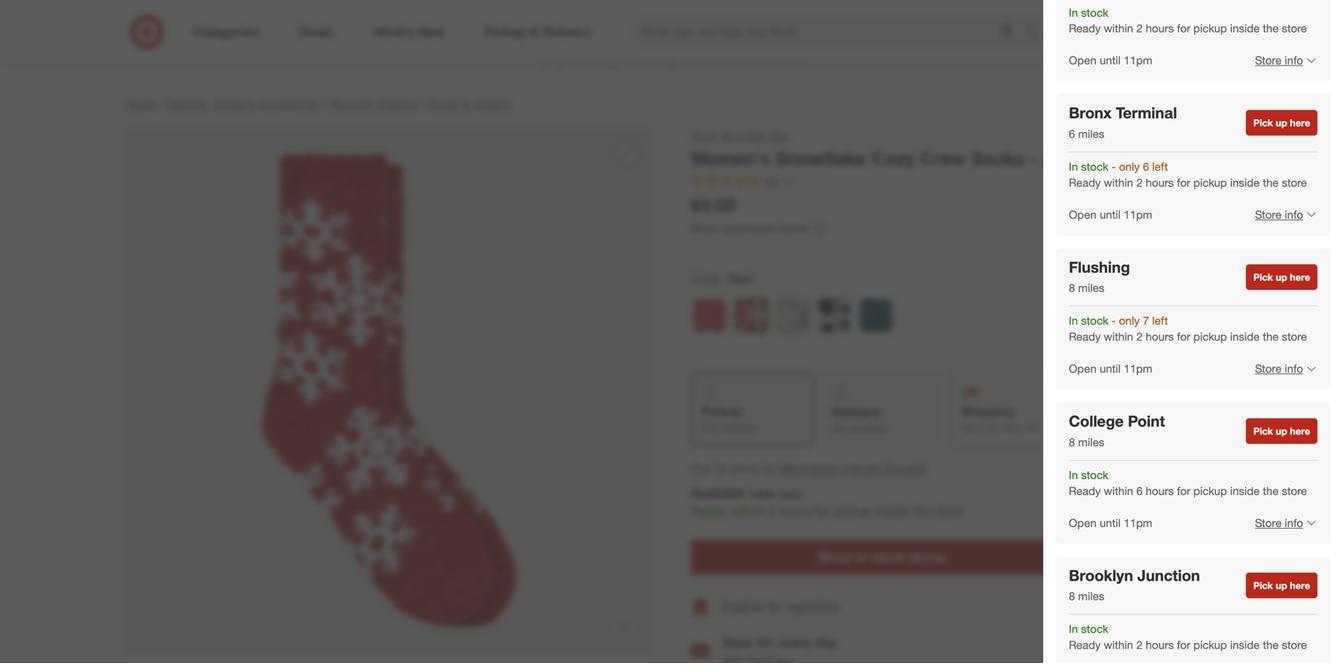 Task type: vqa. For each thing, say whether or not it's contained in the screenshot.
the bottom the 1
no



Task type: locate. For each thing, give the bounding box(es) containing it.
available inside pickup not available
[[720, 422, 757, 434]]

open up 'brooklyn'
[[1070, 516, 1097, 530]]

clothing
[[377, 97, 419, 111]]

available for pickup
[[720, 422, 757, 434]]

hours inside the in stock ready within 6 hours for pickup inside the store
[[1146, 484, 1175, 498]]

1 8 from the top
[[1070, 281, 1076, 295]]

0 vertical spatial only
[[1120, 160, 1140, 174]]

6 for college point
[[1137, 484, 1143, 498]]

2 & from the left
[[463, 97, 470, 111]]

store info for flushing
[[1256, 362, 1304, 376]]

only inside in stock - only 6 left ready within 2 hours for pickup inside the store
[[1120, 160, 1140, 174]]

4 pick up here from the top
[[1254, 579, 1311, 591]]

up for brooklyn junction
[[1277, 579, 1288, 591]]

2 only from the top
[[1120, 314, 1140, 328]]

/
[[159, 97, 162, 111], [322, 97, 326, 111], [422, 97, 426, 111]]

ready
[[1070, 21, 1101, 35], [1070, 176, 1101, 190], [1070, 330, 1101, 344], [1070, 484, 1101, 498], [691, 504, 728, 519], [1070, 638, 1101, 652]]

until
[[1100, 53, 1121, 67], [1100, 208, 1121, 222], [1100, 362, 1121, 376], [1100, 516, 1121, 530]]

new left the day
[[745, 129, 768, 143]]

68 link
[[691, 173, 795, 192]]

until up college
[[1100, 362, 1121, 376]]

6 inside the bronx terminal 6 miles
[[1070, 127, 1076, 141]]

ready down bronx
[[1070, 176, 1101, 190]]

2
[[1137, 21, 1143, 35], [1137, 176, 1143, 190], [1137, 330, 1143, 344], [768, 504, 776, 519], [1137, 638, 1143, 652]]

pick up here button
[[1247, 110, 1318, 136], [1247, 264, 1318, 290], [1247, 418, 1318, 444], [1247, 573, 1318, 598]]

miles down college
[[1079, 435, 1105, 449]]

only inside the in stock - only 7 left ready within 2 hours for pickup inside the store
[[1120, 314, 1140, 328]]

pick up here button for brooklyn junction
[[1247, 573, 1318, 598]]

in down college
[[1070, 468, 1079, 482]]

in left day™
[[1070, 160, 1079, 174]]

store inside the in stock - only 7 left ready within 2 hours for pickup inside the store
[[1283, 330, 1308, 344]]

3 here from the top
[[1291, 425, 1311, 437]]

6 left the 4-
[[1144, 160, 1150, 174]]

stock down the bronx terminal 6 miles
[[1082, 160, 1109, 174]]

left inside in stock - only 6 left ready within 2 hours for pickup inside the store
[[1153, 160, 1169, 174]]

in inside in stock - only 6 left ready within 2 hours for pickup inside the store
[[1070, 160, 1079, 174]]

1 horizontal spatial new
[[1061, 147, 1099, 170]]

available inside the delivery not available
[[851, 423, 888, 435]]

until for flushing
[[1100, 362, 1121, 376]]

available down delivery
[[851, 423, 888, 435]]

4 miles from the top
[[1079, 589, 1105, 603]]

10
[[1172, 147, 1192, 170]]

2 store info from the top
[[1256, 208, 1304, 222]]

1 vertical spatial socks
[[972, 147, 1025, 170]]

3 open from the top
[[1070, 362, 1097, 376]]

3 pick up here from the top
[[1254, 425, 1311, 437]]

not for delivery
[[832, 423, 848, 435]]

flushing
[[1070, 258, 1131, 276]]

left inside the in stock - only 7 left ready within 2 hours for pickup inside the store
[[1153, 314, 1169, 328]]

pick for flushing
[[1254, 271, 1274, 283]]

4-
[[1154, 147, 1172, 170]]

3 store from the top
[[1256, 362, 1282, 376]]

a right all
[[735, 129, 742, 143]]

miles for bronx
[[1079, 127, 1105, 141]]

clothing,
[[166, 97, 210, 111]]

socks right clothing
[[429, 97, 460, 111]]

available near you ready within 2 hours for pickup inside the store
[[691, 485, 964, 519]]

store info button
[[1245, 43, 1318, 78], [1245, 197, 1318, 232], [1245, 351, 1318, 387], [1245, 505, 1318, 541]]

4 11pm from the top
[[1124, 516, 1153, 530]]

ready inside in stock - only 6 left ready within 2 hours for pickup inside the store
[[1070, 176, 1101, 190]]

1 miles from the top
[[1079, 127, 1105, 141]]

store info
[[1256, 53, 1304, 67], [1256, 208, 1304, 222], [1256, 362, 1304, 376], [1256, 516, 1304, 530]]

new down bronx
[[1061, 147, 1099, 170]]

open until 11pm up flushing
[[1070, 208, 1153, 222]]

3 store info from the top
[[1256, 362, 1304, 376]]

11pm down 7
[[1124, 362, 1153, 376]]

- for bronx
[[1112, 160, 1117, 174]]

1 store from the top
[[1256, 53, 1282, 67]]

shipping get it by wed, dec 13
[[962, 403, 1056, 434]]

target link
[[125, 97, 155, 111]]

1 vertical spatial 6
[[1144, 160, 1150, 174]]

color red
[[691, 271, 753, 287]]

open until 11pm
[[1070, 53, 1153, 67], [1070, 208, 1153, 222], [1070, 362, 1153, 376], [1070, 516, 1153, 530]]

8 for college point
[[1070, 435, 1076, 449]]

0 vertical spatial left
[[1153, 160, 1169, 174]]

pick up here button for college point
[[1247, 418, 1318, 444]]

not inside pickup not available
[[702, 422, 717, 434]]

2 pick from the top
[[1254, 271, 1274, 283]]

when
[[691, 221, 720, 235]]

inside inside the in stock - only 7 left ready within 2 hours for pickup inside the store
[[1231, 330, 1260, 344]]

dec
[[1025, 422, 1042, 434]]

1 horizontal spatial /
[[322, 97, 326, 111]]

0 vertical spatial socks
[[429, 97, 460, 111]]

open up flushing
[[1070, 208, 1097, 222]]

store inside in stock - only 6 left ready within 2 hours for pickup inside the store
[[1283, 176, 1308, 190]]

open up college
[[1070, 362, 1097, 376]]

1 pick up here from the top
[[1254, 117, 1311, 129]]

in down flushing 8 miles
[[1070, 314, 1079, 328]]

- inside in stock - only 6 left ready within 2 hours for pickup inside the store
[[1112, 160, 1117, 174]]

square
[[886, 461, 927, 476]]

save
[[723, 635, 752, 650]]

ready down flushing 8 miles
[[1070, 330, 1101, 344]]

only left the 4-
[[1120, 160, 1140, 174]]

manhattan
[[780, 461, 841, 476]]

pick for bronx terminal
[[1254, 117, 1274, 129]]

11pm up 'junction'
[[1124, 516, 1153, 530]]

11pm for bronx
[[1124, 208, 1153, 222]]

hosiery
[[474, 97, 512, 111]]

1 horizontal spatial socks
[[972, 147, 1025, 170]]

pickup
[[1194, 21, 1228, 35], [1194, 176, 1228, 190], [1194, 330, 1228, 344], [1194, 484, 1228, 498], [834, 504, 872, 519], [1194, 638, 1228, 652]]

3 until from the top
[[1100, 362, 1121, 376]]

within down near
[[731, 504, 765, 519]]

miles down flushing
[[1079, 281, 1105, 295]]

8 down college
[[1070, 435, 1076, 449]]

brooklyn
[[1070, 566, 1134, 585]]

open until 11pm up 'brooklyn'
[[1070, 516, 1153, 530]]

2 store info button from the top
[[1245, 197, 1318, 232]]

2 in from the top
[[1070, 160, 1079, 174]]

1 horizontal spatial a
[[1043, 147, 1055, 170]]

add
[[1173, 601, 1191, 613]]

in stock ready within 2 hours for pickup inside the store
[[1070, 5, 1308, 35], [1070, 622, 1308, 652]]

3 open until 11pm from the top
[[1070, 362, 1153, 376]]

ready down college point 8 miles
[[1070, 484, 1101, 498]]

hours down point
[[1146, 484, 1175, 498]]

miles for college
[[1079, 435, 1105, 449]]

1 vertical spatial left
[[1153, 314, 1169, 328]]

hours down the 4-
[[1146, 176, 1175, 190]]

hours inside 'available near you ready within 2 hours for pickup inside the store'
[[779, 504, 811, 519]]

1 here from the top
[[1291, 117, 1311, 129]]

2 open until 11pm from the top
[[1070, 208, 1153, 222]]

left
[[1153, 160, 1169, 174], [1153, 314, 1169, 328]]

for
[[1178, 21, 1191, 35], [1178, 176, 1191, 190], [1178, 330, 1191, 344], [1178, 484, 1191, 498], [815, 504, 830, 519], [768, 599, 783, 615], [1178, 638, 1191, 652]]

cozy
[[872, 147, 915, 170]]

1 horizontal spatial not
[[832, 423, 848, 435]]

6 inside in stock - only 6 left ready within 2 hours for pickup inside the store
[[1144, 160, 1150, 174]]

purchased
[[723, 221, 777, 235]]

open for bronx
[[1070, 208, 1097, 222]]

only for bronx
[[1120, 160, 1140, 174]]

the inside 'available near you ready within 2 hours for pickup inside the store'
[[913, 504, 931, 519]]

accessories
[[258, 97, 319, 111]]

black image
[[818, 299, 852, 332]]

show
[[819, 550, 853, 565]]

3 pick up here button from the top
[[1247, 418, 1318, 444]]

pick up here
[[1254, 117, 1311, 129], [1254, 271, 1311, 283], [1254, 425, 1311, 437], [1254, 579, 1311, 591]]

1 in from the top
[[1070, 5, 1079, 19]]

stock right search button
[[1082, 5, 1109, 19]]

4 store from the top
[[1256, 516, 1282, 530]]

in down 'brooklyn'
[[1070, 622, 1079, 636]]

emerald green image
[[860, 299, 894, 332]]

1 horizontal spatial available
[[851, 423, 888, 435]]

1 pick up here button from the top
[[1247, 110, 1318, 136]]

0 vertical spatial in stock ready within 2 hours for pickup inside the store
[[1070, 5, 1308, 35]]

0 vertical spatial 6
[[1070, 127, 1076, 141]]

11pm down day™
[[1124, 208, 1153, 222]]

store info button for flushing
[[1245, 351, 1318, 387]]

show in-stock stores
[[819, 550, 948, 565]]

delivery not available
[[832, 404, 888, 435]]

0 vertical spatial a
[[735, 129, 742, 143]]

-
[[1030, 147, 1038, 170], [1112, 160, 1117, 174], [1112, 314, 1117, 328]]

store for flushing
[[1256, 362, 1282, 376]]

8 down 'brooklyn'
[[1070, 589, 1076, 603]]

when purchased online
[[691, 221, 810, 235]]

1 vertical spatial in stock ready within 2 hours for pickup inside the store
[[1070, 622, 1308, 652]]

up
[[1277, 117, 1288, 129], [1277, 271, 1288, 283], [1277, 425, 1288, 437], [1277, 579, 1288, 591]]

stock down college point 8 miles
[[1082, 468, 1109, 482]]

1 up from the top
[[1277, 117, 1288, 129]]

3 info from the top
[[1286, 362, 1304, 376]]

in inside the in stock ready within 6 hours for pickup inside the store
[[1070, 468, 1079, 482]]

info for bronx terminal
[[1286, 208, 1304, 222]]

2 pick up here from the top
[[1254, 271, 1311, 283]]

dialog
[[1044, 0, 1344, 663]]

open for college
[[1070, 516, 1097, 530]]

within
[[1105, 21, 1134, 35], [1105, 176, 1134, 190], [1105, 330, 1134, 344], [1105, 484, 1134, 498], [731, 504, 765, 519], [1105, 638, 1134, 652]]

info for college point
[[1286, 516, 1304, 530]]

pick up here button for bronx terminal
[[1247, 110, 1318, 136]]

4 here from the top
[[1291, 579, 1311, 591]]

in
[[1070, 5, 1079, 19], [1070, 160, 1079, 174], [1070, 314, 1079, 328], [1070, 468, 1079, 482], [1070, 622, 1079, 636]]

0 horizontal spatial not
[[702, 422, 717, 434]]

2 11pm from the top
[[1124, 208, 1153, 222]]

3 11pm from the top
[[1124, 362, 1153, 376]]

inside inside in stock - only 6 left ready within 2 hours for pickup inside the store
[[1231, 176, 1260, 190]]

open until 11pm up bronx
[[1070, 53, 1153, 67]]

miles inside flushing 8 miles
[[1079, 281, 1105, 295]]

6 inside the in stock ready within 6 hours for pickup inside the store
[[1137, 484, 1143, 498]]

within down flushing 8 miles
[[1105, 330, 1134, 344]]

1 pick from the top
[[1254, 117, 1274, 129]]

1 vertical spatial new
[[1061, 147, 1099, 170]]

add item button
[[1151, 594, 1219, 620]]

- for flushing
[[1112, 314, 1117, 328]]

in stock ready within 6 hours for pickup inside the store
[[1070, 468, 1308, 498]]

4 until from the top
[[1100, 516, 1121, 530]]

4 open from the top
[[1070, 516, 1097, 530]]

4 info from the top
[[1286, 516, 1304, 530]]

2 info from the top
[[1286, 208, 1304, 222]]

2 here from the top
[[1291, 271, 1311, 283]]

/ right clothing
[[422, 97, 426, 111]]

& right shoes
[[248, 97, 255, 111]]

8 inside brooklyn junction 8 miles
[[1070, 589, 1076, 603]]

until up flushing
[[1100, 208, 1121, 222]]

3 up from the top
[[1277, 425, 1288, 437]]

1 until from the top
[[1100, 53, 1121, 67]]

red image
[[735, 299, 769, 332]]

within inside in stock - only 6 left ready within 2 hours for pickup inside the store
[[1105, 176, 1134, 190]]

6 down bronx
[[1070, 127, 1076, 141]]

2 in stock ready within 2 hours for pickup inside the store from the top
[[1070, 622, 1308, 652]]

college
[[1070, 412, 1124, 431]]

miles down 'brooklyn'
[[1079, 589, 1105, 603]]

2 left from the top
[[1153, 314, 1169, 328]]

1 vertical spatial only
[[1120, 314, 1140, 328]]

not down pickup
[[702, 422, 717, 434]]

stock left stores
[[872, 550, 906, 565]]

1 vertical spatial 8
[[1070, 435, 1076, 449]]

1 only from the top
[[1120, 160, 1140, 174]]

in right search button
[[1070, 5, 1079, 19]]

shop all a new day women's snowflake cozy crew socks - a new day™ 4-10
[[691, 129, 1192, 170]]

3 in from the top
[[1070, 314, 1079, 328]]

0 vertical spatial 8
[[1070, 281, 1076, 295]]

2 inside the in stock - only 7 left ready within 2 hours for pickup inside the store
[[1137, 330, 1143, 344]]

bronx terminal 6 miles
[[1070, 104, 1178, 141]]

new
[[745, 129, 768, 143], [1061, 147, 1099, 170]]

ready inside 'available near you ready within 2 hours for pickup inside the store'
[[691, 504, 728, 519]]

& left hosiery
[[463, 97, 470, 111]]

miles for brooklyn
[[1079, 589, 1105, 603]]

2 miles from the top
[[1079, 281, 1105, 295]]

here for flushing
[[1291, 271, 1311, 283]]

6
[[1070, 127, 1076, 141], [1144, 160, 1150, 174], [1137, 484, 1143, 498]]

11pm
[[1124, 53, 1153, 67], [1124, 208, 1153, 222], [1124, 362, 1153, 376], [1124, 516, 1153, 530]]

4 pick from the top
[[1254, 579, 1274, 591]]

1 horizontal spatial &
[[463, 97, 470, 111]]

store info button for college point
[[1245, 505, 1318, 541]]

hours down you
[[779, 504, 811, 519]]

until up 'brooklyn'
[[1100, 516, 1121, 530]]

3 8 from the top
[[1070, 589, 1076, 603]]

in for flushing
[[1070, 314, 1079, 328]]

not inside the delivery not available
[[832, 423, 848, 435]]

store info for college point
[[1256, 516, 1304, 530]]

ready down available
[[691, 504, 728, 519]]

until up bronx
[[1100, 53, 1121, 67]]

5 in from the top
[[1070, 622, 1079, 636]]

8 inside college point 8 miles
[[1070, 435, 1076, 449]]

miles down bronx
[[1079, 127, 1105, 141]]

only
[[1120, 160, 1140, 174], [1120, 314, 1140, 328]]

for inside 'available near you ready within 2 hours for pickup inside the store'
[[815, 504, 830, 519]]

stock down flushing 8 miles
[[1082, 314, 1109, 328]]

2 horizontal spatial /
[[422, 97, 426, 111]]

0 horizontal spatial /
[[159, 97, 162, 111]]

3 link
[[1181, 14, 1216, 50]]

2 vertical spatial 8
[[1070, 589, 1076, 603]]

3 pick from the top
[[1254, 425, 1274, 437]]

in for brooklyn
[[1070, 622, 1079, 636]]

1 / from the left
[[159, 97, 162, 111]]

stock inside in stock - only 6 left ready within 2 hours for pickup inside the store
[[1082, 160, 1109, 174]]

11pm up terminal
[[1124, 53, 1153, 67]]

a
[[735, 129, 742, 143], [1043, 147, 1055, 170]]

0 vertical spatial new
[[745, 129, 768, 143]]

here for college point
[[1291, 425, 1311, 437]]

6 down college point 8 miles
[[1137, 484, 1143, 498]]

not down delivery
[[832, 423, 848, 435]]

within down day™
[[1105, 176, 1134, 190]]

open until 11pm for flushing
[[1070, 362, 1153, 376]]

stock inside the in stock ready within 6 hours for pickup inside the store
[[1082, 468, 1109, 482]]

bronx
[[1070, 104, 1112, 122]]

left left 10
[[1153, 160, 1169, 174]]

/ right target link
[[159, 97, 162, 111]]

3 store info button from the top
[[1245, 351, 1318, 387]]

0 horizontal spatial available
[[720, 422, 757, 434]]

2 8 from the top
[[1070, 435, 1076, 449]]

2 pick up here button from the top
[[1247, 264, 1318, 290]]

brooklyn junction 8 miles
[[1070, 566, 1201, 603]]

4 store info button from the top
[[1245, 505, 1318, 541]]

target
[[125, 97, 155, 111]]

/ left women's
[[322, 97, 326, 111]]

hours inside in stock - only 6 left ready within 2 hours for pickup inside the store
[[1146, 176, 1175, 190]]

0 horizontal spatial socks
[[429, 97, 460, 111]]

in for bronx
[[1070, 160, 1079, 174]]

open until 11pm up college
[[1070, 362, 1153, 376]]

advertisement region
[[112, 42, 1232, 80]]

3
[[1205, 16, 1209, 26]]

1 open from the top
[[1070, 53, 1097, 67]]

store info button for bronx terminal
[[1245, 197, 1318, 232]]

shoes
[[213, 97, 245, 111]]

11pm for college
[[1124, 516, 1153, 530]]

2 inside 'available near you ready within 2 hours for pickup inside the store'
[[768, 504, 776, 519]]

2 inside in stock - only 6 left ready within 2 hours for pickup inside the store
[[1137, 176, 1143, 190]]

in inside the in stock - only 7 left ready within 2 hours for pickup inside the store
[[1070, 314, 1079, 328]]

4 store info from the top
[[1256, 516, 1304, 530]]

available
[[720, 422, 757, 434], [851, 423, 888, 435]]

8 down flushing
[[1070, 281, 1076, 295]]

store info for bronx terminal
[[1256, 208, 1304, 222]]

2 up from the top
[[1277, 271, 1288, 283]]

in-
[[856, 550, 872, 565]]

left right 7
[[1153, 314, 1169, 328]]

pick for brooklyn junction
[[1254, 579, 1274, 591]]

inside
[[1231, 21, 1260, 35], [1231, 176, 1260, 190], [1231, 330, 1260, 344], [1231, 484, 1260, 498], [876, 504, 909, 519], [1231, 638, 1260, 652]]

4 up from the top
[[1277, 579, 1288, 591]]

pick for college point
[[1254, 425, 1274, 437]]

miles inside college point 8 miles
[[1079, 435, 1105, 449]]

every
[[779, 635, 812, 650]]

1 11pm from the top
[[1124, 53, 1153, 67]]

4 open until 11pm from the top
[[1070, 516, 1153, 530]]

2 until from the top
[[1100, 208, 1121, 222]]

- inside the in stock - only 7 left ready within 2 hours for pickup inside the store
[[1112, 314, 1117, 328]]

miles inside brooklyn junction 8 miles
[[1079, 589, 1105, 603]]

2 open from the top
[[1070, 208, 1097, 222]]

within down college point 8 miles
[[1105, 484, 1134, 498]]

open
[[1070, 53, 1097, 67], [1070, 208, 1097, 222], [1070, 362, 1097, 376], [1070, 516, 1097, 530]]

3 miles from the top
[[1079, 435, 1105, 449]]

1 left from the top
[[1153, 160, 1169, 174]]

hours
[[1146, 21, 1175, 35], [1146, 176, 1175, 190], [1146, 330, 1175, 344], [1146, 484, 1175, 498], [779, 504, 811, 519], [1146, 638, 1175, 652]]

4 pick up here button from the top
[[1247, 573, 1318, 598]]

0 horizontal spatial &
[[248, 97, 255, 111]]

only left 7
[[1120, 314, 1140, 328]]

a left day™
[[1043, 147, 1055, 170]]

4 in from the top
[[1070, 468, 1079, 482]]

stock down 'brooklyn'
[[1082, 622, 1109, 636]]

info
[[1286, 53, 1304, 67], [1286, 208, 1304, 222], [1286, 362, 1304, 376], [1286, 516, 1304, 530]]

in for college
[[1070, 468, 1079, 482]]

2 vertical spatial 6
[[1137, 484, 1143, 498]]

2 store from the top
[[1256, 208, 1282, 222]]

1 info from the top
[[1286, 53, 1304, 67]]

until for bronx
[[1100, 208, 1121, 222]]

open up bronx
[[1070, 53, 1097, 67]]

1 open until 11pm from the top
[[1070, 53, 1153, 67]]

ready inside the in stock - only 7 left ready within 2 hours for pickup inside the store
[[1070, 330, 1101, 344]]

8
[[1070, 281, 1076, 295], [1070, 435, 1076, 449], [1070, 589, 1076, 603]]

available down pickup
[[720, 422, 757, 434]]

stock
[[1082, 5, 1109, 19], [1082, 160, 1109, 174], [1082, 314, 1109, 328], [730, 461, 762, 476], [1082, 468, 1109, 482], [872, 550, 906, 565], [1082, 622, 1109, 636]]

out of stock at manhattan herald square
[[691, 461, 927, 476]]

miles inside the bronx terminal 6 miles
[[1079, 127, 1105, 141]]

socks right the crew
[[972, 147, 1025, 170]]

hours down 7
[[1146, 330, 1175, 344]]

registries
[[787, 599, 839, 615]]

miles
[[1079, 127, 1105, 141], [1079, 281, 1105, 295], [1079, 435, 1105, 449], [1079, 589, 1105, 603]]

pick
[[1254, 117, 1274, 129], [1254, 271, 1274, 283], [1254, 425, 1274, 437], [1254, 579, 1274, 591]]

open for flushing
[[1070, 362, 1097, 376]]



Task type: describe. For each thing, give the bounding box(es) containing it.
store for college point
[[1256, 516, 1282, 530]]

- inside shop all a new day women's snowflake cozy crew socks - a new day™ 4-10
[[1030, 147, 1038, 170]]

red
[[729, 271, 753, 287]]

available
[[691, 485, 746, 501]]

11pm for flushing
[[1124, 362, 1153, 376]]

women's clothing link
[[329, 97, 419, 111]]

up for college point
[[1277, 425, 1288, 437]]

women's
[[329, 97, 374, 111]]

store for bronx terminal
[[1256, 208, 1282, 222]]

stock inside 'button'
[[872, 550, 906, 565]]

for inside in stock - only 6 left ready within 2 hours for pickup inside the store
[[1178, 176, 1191, 190]]

13
[[1045, 422, 1056, 434]]

within down brooklyn junction 8 miles
[[1105, 638, 1134, 652]]

item
[[1193, 601, 1212, 613]]

open until 11pm for bronx
[[1070, 208, 1153, 222]]

search
[[1018, 26, 1057, 41]]

light gray image
[[777, 299, 810, 332]]

up for flushing
[[1277, 271, 1288, 283]]

all
[[721, 129, 732, 143]]

eligible for registries
[[723, 599, 839, 615]]

pick up here for brooklyn junction
[[1254, 579, 1311, 591]]

socks & hosiery link
[[429, 97, 512, 111]]

3 / from the left
[[422, 97, 426, 111]]

hours down add
[[1146, 638, 1175, 652]]

within inside the in stock - only 7 left ready within 2 hours for pickup inside the store
[[1105, 330, 1134, 344]]

you
[[780, 485, 802, 501]]

college point 8 miles
[[1070, 412, 1166, 449]]

1 store info button from the top
[[1245, 43, 1318, 78]]

pickup inside in stock - only 6 left ready within 2 hours for pickup inside the store
[[1194, 176, 1228, 190]]

within left 3 link
[[1105, 21, 1134, 35]]

junction
[[1138, 566, 1201, 585]]

pick up here for college point
[[1254, 425, 1311, 437]]

1 store info from the top
[[1256, 53, 1304, 67]]

5%
[[756, 635, 775, 650]]

the inside the in stock - only 7 left ready within 2 hours for pickup inside the store
[[1264, 330, 1280, 344]]

of
[[716, 461, 727, 476]]

here for bronx terminal
[[1291, 117, 1311, 129]]

left for bronx terminal
[[1153, 160, 1169, 174]]

ready right search
[[1070, 21, 1101, 35]]

terminal
[[1117, 104, 1178, 122]]

at
[[765, 461, 776, 476]]

clothing, shoes & accessories link
[[166, 97, 319, 111]]

store inside 'available near you ready within 2 hours for pickup inside the store'
[[935, 504, 964, 519]]

pick up here for bronx terminal
[[1254, 117, 1311, 129]]

the inside in stock - only 6 left ready within 2 hours for pickup inside the store
[[1264, 176, 1280, 190]]

0 horizontal spatial a
[[735, 129, 742, 143]]

pickup
[[702, 403, 743, 419]]

not for pickup
[[702, 422, 717, 434]]

day
[[771, 129, 790, 143]]

within inside the in stock ready within 6 hours for pickup inside the store
[[1105, 484, 1134, 498]]

color
[[691, 271, 722, 287]]

stock left at
[[730, 461, 762, 476]]

pickup not available
[[702, 403, 757, 434]]

flushing 8 miles
[[1070, 258, 1131, 295]]

it
[[980, 422, 985, 434]]

0 horizontal spatial new
[[745, 129, 768, 143]]

show in-stock stores button
[[691, 540, 1075, 575]]

open until 11pm for college
[[1070, 516, 1153, 530]]

8 for brooklyn junction
[[1070, 589, 1076, 603]]

pickup inside the in stock - only 7 left ready within 2 hours for pickup inside the store
[[1194, 330, 1228, 344]]

herald
[[844, 461, 882, 476]]

add item
[[1173, 601, 1212, 613]]

pick up here for flushing
[[1254, 271, 1311, 283]]

1 & from the left
[[248, 97, 255, 111]]

hours left 3 link
[[1146, 21, 1175, 35]]

only for flushing
[[1120, 314, 1140, 328]]

here for brooklyn junction
[[1291, 579, 1311, 591]]

near
[[749, 485, 777, 501]]

store inside the in stock ready within 6 hours for pickup inside the store
[[1283, 484, 1308, 498]]

out
[[691, 461, 712, 476]]

in stock - only 7 left ready within 2 hours for pickup inside the store
[[1070, 314, 1308, 344]]

What can we help you find? suggestions appear below search field
[[631, 14, 1030, 50]]

online
[[780, 221, 810, 235]]

stores
[[909, 550, 948, 565]]

pick up here button for flushing
[[1247, 264, 1318, 290]]

the inside the in stock ready within 6 hours for pickup inside the store
[[1264, 484, 1280, 498]]

women's snowflake cozy crew socks - a new day™ 4-10, 1 of 5 image
[[125, 128, 653, 656]]

left for flushing
[[1153, 314, 1169, 328]]

7
[[1144, 314, 1150, 328]]

until for college
[[1100, 516, 1121, 530]]

save 5% every day
[[723, 635, 837, 650]]

6 for bronx terminal
[[1144, 160, 1150, 174]]

inside inside 'available near you ready within 2 hours for pickup inside the store'
[[876, 504, 909, 519]]

8 inside flushing 8 miles
[[1070, 281, 1076, 295]]

delivery
[[832, 404, 882, 420]]

1 vertical spatial a
[[1043, 147, 1055, 170]]

for inside the in stock ready within 6 hours for pickup inside the store
[[1178, 484, 1191, 498]]

for inside the in stock - only 7 left ready within 2 hours for pickup inside the store
[[1178, 330, 1191, 344]]

socks inside shop all a new day women's snowflake cozy crew socks - a new day™ 4-10
[[972, 147, 1025, 170]]

$3.00
[[691, 194, 736, 217]]

crew
[[920, 147, 966, 170]]

search button
[[1018, 14, 1057, 53]]

in stock - only 6 left ready within 2 hours for pickup inside the store
[[1070, 160, 1308, 190]]

info for flushing
[[1286, 362, 1304, 376]]

snowflake
[[776, 147, 866, 170]]

target / clothing, shoes & accessories / women's clothing / socks & hosiery
[[125, 97, 512, 111]]

ready inside the in stock ready within 6 hours for pickup inside the store
[[1070, 484, 1101, 498]]

point
[[1129, 412, 1166, 431]]

68
[[766, 174, 779, 188]]

hours inside the in stock - only 7 left ready within 2 hours for pickup inside the store
[[1146, 330, 1175, 344]]

pickup inside the in stock ready within 6 hours for pickup inside the store
[[1194, 484, 1228, 498]]

day™
[[1105, 147, 1149, 170]]

day
[[816, 635, 837, 650]]

within inside 'available near you ready within 2 hours for pickup inside the store'
[[731, 504, 765, 519]]

get
[[962, 422, 977, 434]]

manhattan herald square button
[[780, 460, 927, 478]]

pink image
[[694, 299, 727, 332]]

by
[[988, 422, 998, 434]]

dialog containing bronx terminal
[[1044, 0, 1344, 663]]

wed,
[[1001, 422, 1022, 434]]

shop
[[691, 129, 718, 143]]

pickup inside 'available near you ready within 2 hours for pickup inside the store'
[[834, 504, 872, 519]]

ready down 'brooklyn'
[[1070, 638, 1101, 652]]

shipping
[[962, 403, 1015, 419]]

stock inside the in stock - only 7 left ready within 2 hours for pickup inside the store
[[1082, 314, 1109, 328]]

inside inside the in stock ready within 6 hours for pickup inside the store
[[1231, 484, 1260, 498]]

2 / from the left
[[322, 97, 326, 111]]

eligible
[[723, 599, 764, 615]]

available for delivery
[[851, 423, 888, 435]]

up for bronx terminal
[[1277, 117, 1288, 129]]

women's
[[691, 147, 771, 170]]

1 in stock ready within 2 hours for pickup inside the store from the top
[[1070, 5, 1308, 35]]



